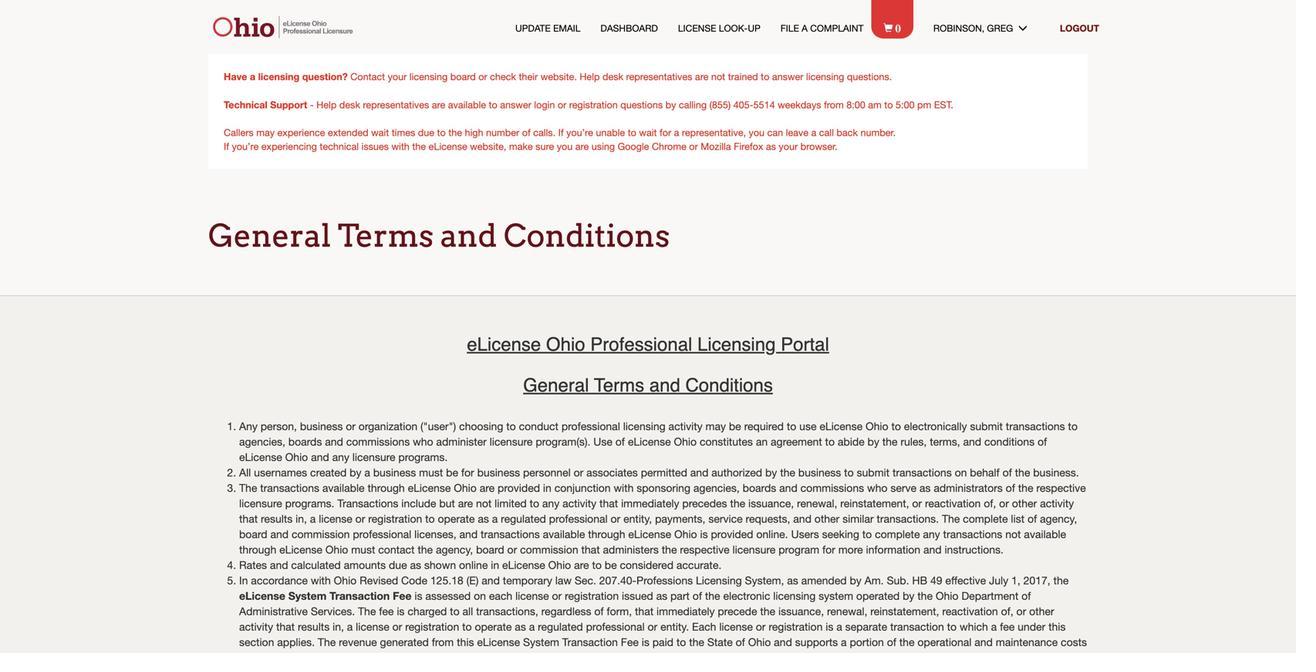 Task type: vqa. For each thing, say whether or not it's contained in the screenshot.
the charged
yes



Task type: describe. For each thing, give the bounding box(es) containing it.
transactions,
[[476, 606, 538, 618]]

0
[[895, 20, 901, 33]]

2 vertical spatial for
[[823, 544, 836, 557]]

issuance, inside is assessed on each license or registration issued as part of the electronic licensing system operated by the ohio department of administrative services. the fee is charged to all transactions, regardless of form, that immediately precede the issuance, renewal, reinstatement, reactivation of, or other activity that results in, a license or registration to operate as a regulated professional or entity. each license or registration is a separate transaction to which a fee under this section applies. the revenue generated from this elicense system transaction fee is paid to the state of ohio and supports a portion of the operational and maintenance costs of the elicense ohio portal. licensing boards and commissions do not receive revenue from this elicense system transaction fee. the elicense system transaction fe
[[779, 606, 824, 618]]

1 horizontal spatial be
[[605, 559, 617, 572]]

usernames
[[254, 467, 307, 479]]

1 horizontal spatial must
[[419, 467, 443, 479]]

transactions
[[337, 497, 399, 510]]

0 horizontal spatial submit
[[857, 467, 890, 479]]

transaction down supports
[[792, 652, 848, 654]]

of right 'portion'
[[887, 636, 897, 649]]

assessed
[[425, 590, 471, 603]]

5514
[[754, 99, 775, 110]]

is down code at the bottom left of page
[[415, 590, 422, 603]]

1 wait from the left
[[371, 127, 389, 138]]

or up under
[[1017, 606, 1027, 618]]

as inside in accordance with ohio revised code 125.18 (e) and temporary law sec. 207.40-professions licensing system, as amended by am. sub. hb 49 effective july 1, 2017, the elicense system transaction fee
[[787, 575, 799, 587]]

licensing up weekdays
[[806, 71, 845, 82]]

calculated
[[291, 559, 341, 572]]

to up google
[[628, 127, 637, 138]]

questions.
[[847, 71, 892, 82]]

the down agreement on the right of page
[[780, 467, 796, 479]]

available down "list"
[[1024, 528, 1066, 541]]

online
[[459, 559, 488, 572]]

immediately inside is assessed on each license or registration issued as part of the electronic licensing system operated by the ohio department of administrative services. the fee is charged to all transactions, regardless of form, that immediately precede the issuance, renewal, reinstatement, reactivation of, or other activity that results in, a license or registration to operate as a regulated professional or entity. each license or registration is a separate transaction to which a fee under this section applies. the revenue generated from this elicense system transaction fee is paid to the state of ohio and supports a portion of the operational and maintenance costs of the elicense ohio portal. licensing boards and commissions do not receive revenue from this elicense system transaction fee. the elicense system transaction fe
[[657, 606, 715, 618]]

registration inside "any person, business or organization ("user") choosing to conduct professional licensing activity may be required to use elicense ohio to electronically submit transactions to agencies, boards and commissions who administer licensure program(s). use of elicense ohio constitutes an agreement to abide by the rules, terms, and conditions of elicense ohio and any licensure programs. all usernames created by a business must be for business personnel or associates permitted and authorized by the business to submit transactions on behalf of the business. the transactions available through elicense ohio are provided in conjunction with sponsoring agencies, boards and commissions who serve as administrators of the respective licensure programs. transactions include but are not limited to any activity that immediately precedes the issuance, renewal, reinstatement, or reactivation of, or other activity that results in, a license or registration to operate as a regulated professional or entity, payments, service requests, and other similar transactions. the complete list of agency, board and commission professional licenses, and transactions available through elicense ohio is provided online. users seeking to complete any transactions not available through elicense ohio must contact the agency, board or commission that administers the respective licensure program for more information and instructions. rates and calculated amounts due as shown online in elicense ohio are to be considered accurate."
[[368, 513, 422, 526]]

1 vertical spatial agencies,
[[694, 482, 740, 495]]

1 vertical spatial for
[[461, 467, 474, 479]]

due inside callers may experience extended wait times due to the high number of calls. if you're unable to wait for a representative, you can leave a call back number. if you're experiencing technical issues with the elicense website, make sure you are using google chrome or mozilla firefox as your browser.
[[418, 127, 434, 138]]

elicense ohio professional licensing portal
[[467, 334, 829, 355]]

answer inside the have a licensing question? contact your licensing board or check their website. help desk representatives are not trained to answer licensing questions.
[[772, 71, 804, 82]]

users
[[791, 528, 819, 541]]

0 horizontal spatial general
[[208, 217, 331, 255]]

a up transactions
[[364, 467, 370, 479]]

transactions.
[[877, 513, 939, 526]]

your inside callers may experience extended wait times due to the high number of calls. if you're unable to wait for a representative, you can leave a call back number. if you're experiencing technical issues with the elicense website, make sure you are using google chrome or mozilla firefox as your browser.
[[779, 141, 798, 152]]

to down all
[[462, 621, 472, 634]]

administer
[[436, 436, 487, 448]]

system down operational
[[942, 652, 978, 654]]

the down 'portion'
[[875, 652, 893, 654]]

to left abide
[[825, 436, 835, 448]]

terms,
[[930, 436, 960, 448]]

sponsoring
[[637, 482, 691, 495]]

answer inside technical support - help desk representatives are available to answer login or registration questions by calling (855) 405-5514 weekdays from 8:00 am to 5:00 pm est.
[[500, 99, 532, 110]]

support
[[270, 99, 307, 110]]

by right created
[[350, 467, 361, 479]]

0 vertical spatial you
[[749, 127, 765, 138]]

the left rules,
[[883, 436, 898, 448]]

the down transaction
[[900, 636, 915, 649]]

representatives inside technical support - help desk representatives are available to answer login or registration questions by calling (855) 405-5514 weekdays from 8:00 am to 5:00 pm est.
[[363, 99, 429, 110]]

the down all
[[239, 482, 257, 495]]

0 vertical spatial other
[[1012, 497, 1037, 510]]

of right the state
[[736, 636, 745, 649]]

hb
[[912, 575, 928, 587]]

firefox
[[734, 141, 763, 152]]

licensure down all
[[239, 497, 282, 510]]

experiencing
[[261, 141, 317, 152]]

1 vertical spatial complete
[[875, 528, 920, 541]]

a up the calculated
[[310, 513, 316, 526]]

available up law
[[543, 528, 585, 541]]

a up chrome
[[674, 127, 679, 138]]

entity.
[[661, 621, 689, 634]]

license inside "any person, business or organization ("user") choosing to conduct professional licensing activity may be required to use elicense ohio to electronically submit transactions to agencies, boards and commissions who administer licensure program(s). use of elicense ohio constitutes an agreement to abide by the rules, terms, and conditions of elicense ohio and any licensure programs. all usernames created by a business must be for business personnel or associates permitted and authorized by the business to submit transactions on behalf of the business. the transactions available through elicense ohio are provided in conjunction with sponsoring agencies, boards and commissions who serve as administrators of the respective licensure programs. transactions include but are not limited to any activity that immediately precedes the issuance, renewal, reinstatement, or reactivation of, or other activity that results in, a license or registration to operate as a regulated professional or entity, payments, service requests, and other similar transactions. the complete list of agency, board and commission professional licenses, and transactions available through elicense ohio is provided online. users seeking to complete any transactions not available through elicense ohio must contact the agency, board or commission that administers the respective licensure program for more information and instructions. rates and calculated amounts due as shown online in elicense ohio are to be considered accurate."
[[319, 513, 352, 526]]

0 vertical spatial this
[[1049, 621, 1066, 634]]

calls.
[[533, 127, 556, 138]]

0 vertical spatial fee
[[379, 606, 394, 618]]

8:00
[[847, 99, 866, 110]]

0 horizontal spatial commission
[[292, 528, 350, 541]]

and inside in accordance with ohio revised code 125.18 (e) and temporary law sec. 207.40-professions licensing system, as amended by am. sub. hb 49 effective july 1, 2017, the elicense system transaction fee
[[482, 575, 500, 587]]

operate inside is assessed on each license or registration issued as part of the electronic licensing system operated by the ohio department of administrative services. the fee is charged to all transactions, regardless of form, that immediately precede the issuance, renewal, reinstatement, reactivation of, or other activity that results in, a license or registration to operate as a regulated professional or entity. each license or registration is a separate transaction to which a fee under this section applies. the revenue generated from this elicense system transaction fee is paid to the state of ohio and supports a portion of the operational and maintenance costs of the elicense ohio portal. licensing boards and commissions do not receive revenue from this elicense system transaction fee. the elicense system transaction fe
[[475, 621, 512, 634]]

0 vertical spatial who
[[413, 436, 433, 448]]

0 vertical spatial boards
[[288, 436, 322, 448]]

1 horizontal spatial you're
[[566, 127, 593, 138]]

on inside "any person, business or organization ("user") choosing to conduct professional licensing activity may be required to use elicense ohio to electronically submit transactions to agencies, boards and commissions who administer licensure program(s). use of elicense ohio constitutes an agreement to abide by the rules, terms, and conditions of elicense ohio and any licensure programs. all usernames created by a business must be for business personnel or associates permitted and authorized by the business to submit transactions on behalf of the business. the transactions available through elicense ohio are provided in conjunction with sponsoring agencies, boards and commissions who serve as administrators of the respective licensure programs. transactions include but are not limited to any activity that immediately precedes the issuance, renewal, reinstatement, or reactivation of, or other activity that results in, a license or registration to operate as a regulated professional or entity, payments, service requests, and other similar transactions. the complete list of agency, board and commission professional licenses, and transactions available through elicense ohio is provided online. users seeking to complete any transactions not available through elicense ohio must contact the agency, board or commission that administers the respective licensure program for more information and instructions. rates and calculated amounts due as shown online in elicense ohio are to be considered accurate."
[[955, 467, 967, 479]]

a right which
[[991, 621, 997, 634]]

0 horizontal spatial you're
[[232, 141, 259, 152]]

(855)
[[710, 99, 731, 110]]

0 vertical spatial terms
[[338, 217, 434, 255]]

sure
[[536, 141, 554, 152]]

portion
[[850, 636, 884, 649]]

each
[[692, 621, 716, 634]]

ohio down 49
[[936, 590, 959, 603]]

1 horizontal spatial programs.
[[399, 451, 448, 464]]

49
[[931, 575, 943, 587]]

extended
[[328, 127, 369, 138]]

to right limited
[[530, 497, 539, 510]]

make
[[509, 141, 533, 152]]

leave
[[786, 127, 809, 138]]

is left charged at bottom
[[397, 606, 405, 618]]

2 horizontal spatial commissions
[[801, 482, 864, 495]]

activity down business.
[[1040, 497, 1074, 510]]

transaction up receive
[[562, 636, 618, 649]]

logout link
[[1060, 23, 1100, 33]]

or inside the have a licensing question? contact your licensing board or check their website. help desk representatives are not trained to answer licensing questions.
[[479, 71, 487, 82]]

other inside is assessed on each license or registration issued as part of the electronic licensing system operated by the ohio department of administrative services. the fee is charged to all transactions, regardless of form, that immediately precede the issuance, renewal, reinstatement, reactivation of, or other activity that results in, a license or registration to operate as a regulated professional or entity. each license or registration is a separate transaction to which a fee under this section applies. the revenue generated from this elicense system transaction fee is paid to the state of ohio and supports a portion of the operational and maintenance costs of the elicense ohio portal. licensing boards and commissions do not receive revenue from this elicense system transaction fee. the elicense system transaction fe
[[1030, 606, 1055, 618]]

conduct
[[519, 420, 559, 433]]

call
[[819, 127, 834, 138]]

with inside callers may experience extended wait times due to the high number of calls. if you're unable to wait for a representative, you can leave a call back number. if you're experiencing technical issues with the elicense website, make sure you are using google chrome or mozilla firefox as your browser.
[[392, 141, 410, 152]]

of down 'section' at left
[[239, 652, 249, 654]]

of right behalf on the right bottom
[[1003, 467, 1012, 479]]

0 horizontal spatial agencies,
[[239, 436, 285, 448]]

of up "list"
[[1006, 482, 1015, 495]]

business down agreement on the right of page
[[799, 467, 841, 479]]

0 link
[[884, 20, 914, 35]]

or down transactions
[[355, 513, 365, 526]]

the right applies.
[[318, 636, 336, 649]]

or up generated
[[392, 621, 402, 634]]

sec.
[[575, 575, 596, 587]]

0 vertical spatial agency,
[[1040, 513, 1077, 526]]

ohio left professional on the bottom of page
[[546, 334, 585, 355]]

0 horizontal spatial revenue
[[339, 636, 377, 649]]

temporary
[[503, 575, 552, 587]]

1 horizontal spatial in
[[543, 482, 552, 495]]

browser.
[[801, 141, 838, 152]]

business right person,
[[300, 420, 343, 433]]

ohio up permitted
[[674, 436, 697, 448]]

1 horizontal spatial fee
[[1000, 621, 1015, 634]]

professional up use at the left of page
[[562, 420, 620, 433]]

professional inside is assessed on each license or registration issued as part of the electronic licensing system operated by the ohio department of administrative services. the fee is charged to all transactions, regardless of form, that immediately precede the issuance, renewal, reinstatement, reactivation of, or other activity that results in, a license or registration to operate as a regulated professional or entity. each license or registration is a separate transaction to which a fee under this section applies. the revenue generated from this elicense system transaction fee is paid to the state of ohio and supports a portion of the operational and maintenance costs of the elicense ohio portal. licensing boards and commissions do not receive revenue from this elicense system transaction fee. the elicense system transaction fe
[[586, 621, 645, 634]]

1 vertical spatial other
[[815, 513, 840, 526]]

licensing inside is assessed on each license or registration issued as part of the electronic licensing system operated by the ohio department of administrative services. the fee is charged to all transactions, regardless of form, that immediately precede the issuance, renewal, reinstatement, reactivation of, or other activity that results in, a license or registration to operate as a regulated professional or entity. each license or registration is a separate transaction to which a fee under this section applies. the revenue generated from this elicense system transaction fee is paid to the state of ohio and supports a portion of the operational and maintenance costs of the elicense ohio portal. licensing boards and commissions do not receive revenue from this elicense system transaction fee. the elicense system transaction fe
[[375, 652, 422, 654]]

business up include
[[373, 467, 416, 479]]

not left limited
[[476, 497, 492, 510]]

a down services.
[[347, 621, 353, 634]]

transactions up conditions
[[1006, 420, 1065, 433]]

their
[[519, 71, 538, 82]]

license look-up link
[[678, 21, 761, 35]]

transaction down "maintenance"
[[981, 652, 1037, 654]]

associates
[[587, 467, 638, 479]]

can
[[767, 127, 783, 138]]

0 horizontal spatial agency,
[[436, 544, 473, 557]]

results inside is assessed on each license or registration issued as part of the electronic licensing system operated by the ohio department of administrative services. the fee is charged to all transactions, regardless of form, that immediately precede the issuance, renewal, reinstatement, reactivation of, or other activity that results in, a license or registration to operate as a regulated professional or entity. each license or registration is a separate transaction to which a fee under this section applies. the revenue generated from this elicense system transaction fee is paid to the state of ohio and supports a portion of the operational and maintenance costs of the elicense ohio portal. licensing boards and commissions do not receive revenue from this elicense system transaction fee. the elicense system transaction fe
[[298, 621, 330, 634]]

0 horizontal spatial any
[[332, 451, 349, 464]]

look-
[[719, 23, 748, 33]]

not down "list"
[[1006, 528, 1021, 541]]

by inside technical support - help desk representatives are available to answer login or registration questions by calling (855) 405-5514 weekdays from 8:00 am to 5:00 pm est.
[[666, 99, 676, 110]]

1 vertical spatial general terms and conditions
[[523, 375, 773, 396]]

service
[[709, 513, 743, 526]]

business up limited
[[477, 467, 520, 479]]

licensing right contact
[[410, 71, 448, 82]]

with inside "any person, business or organization ("user") choosing to conduct professional licensing activity may be required to use elicense ohio to electronically submit transactions to agencies, boards and commissions who administer licensure program(s). use of elicense ohio constitutes an agreement to abide by the rules, terms, and conditions of elicense ohio and any licensure programs. all usernames created by a business must be for business personnel or associates permitted and authorized by the business to submit transactions on behalf of the business. the transactions available through elicense ohio are provided in conjunction with sponsoring agencies, boards and commissions who serve as administrators of the respective licensure programs. transactions include but are not limited to any activity that immediately precedes the issuance, renewal, reinstatement, or reactivation of, or other activity that results in, a license or registration to operate as a regulated professional or entity, payments, service requests, and other similar transactions. the complete list of agency, board and commission professional licenses, and transactions available through elicense ohio is provided online. users seeking to complete any transactions not available through elicense ohio must contact the agency, board or commission that administers the respective licensure program for more information and instructions. rates and calculated amounts due as shown online in elicense ohio are to be considered accurate."
[[614, 482, 634, 495]]

paid
[[653, 636, 674, 649]]

requests,
[[746, 513, 791, 526]]

the down administrators at the right bottom of page
[[942, 513, 960, 526]]

file
[[781, 23, 799, 33]]

all
[[463, 606, 473, 618]]

the down licenses,
[[418, 544, 433, 557]]

to right am
[[885, 99, 893, 110]]

questions
[[621, 99, 663, 110]]

licensing inside is assessed on each license or registration issued as part of the electronic licensing system operated by the ohio department of administrative services. the fee is charged to all transactions, regardless of form, that immediately precede the issuance, renewal, reinstatement, reactivation of, or other activity that results in, a license or registration to operate as a regulated professional or entity. each license or registration is a separate transaction to which a fee under this section applies. the revenue generated from this elicense system transaction fee is paid to the state of ohio and supports a portion of the operational and maintenance costs of the elicense ohio portal. licensing boards and commissions do not receive revenue from this elicense system transaction fee. the elicense system transaction fe
[[773, 590, 816, 603]]

1 vertical spatial provided
[[711, 528, 754, 541]]

0 vertical spatial conditions
[[504, 217, 670, 255]]

separate
[[845, 621, 888, 634]]

to down similar
[[863, 528, 872, 541]]

1 horizontal spatial submit
[[970, 420, 1003, 433]]

administrative
[[239, 606, 308, 618]]

0 vertical spatial general terms and conditions
[[208, 217, 670, 255]]

of, inside is assessed on each license or registration issued as part of the electronic licensing system operated by the ohio department of administrative services. the fee is charged to all transactions, regardless of form, that immediately precede the issuance, renewal, reinstatement, reactivation of, or other activity that results in, a license or registration to operate as a regulated professional or entity. each license or registration is a separate transaction to which a fee under this section applies. the revenue generated from this elicense system transaction fee is paid to the state of ohio and supports a portion of the operational and maintenance costs of the elicense ohio portal. licensing boards and commissions do not receive revenue from this elicense system transaction fee. the elicense system transaction fe
[[1001, 606, 1014, 618]]

the up the "considered" at the bottom
[[662, 544, 677, 557]]

transaction
[[891, 621, 944, 634]]

or left organization
[[346, 420, 356, 433]]

2 vertical spatial from
[[662, 652, 684, 654]]

entity,
[[624, 513, 652, 526]]

fee.
[[851, 652, 872, 654]]

system inside in accordance with ohio revised code 125.18 (e) and temporary law sec. 207.40-professions licensing system, as amended by am. sub. hb 49 effective july 1, 2017, the elicense system transaction fee
[[288, 590, 327, 603]]

or inside callers may experience extended wait times due to the high number of calls. if you're unable to wait for a representative, you can leave a call back number. if you're experiencing technical issues with the elicense website, make sure you are using google chrome or mozilla firefox as your browser.
[[689, 141, 698, 152]]

conjunction
[[555, 482, 611, 495]]

to left high
[[437, 127, 446, 138]]

1 vertical spatial boards
[[743, 482, 776, 495]]

precedes
[[682, 497, 727, 510]]

for inside callers may experience extended wait times due to the high number of calls. if you're unable to wait for a representative, you can leave a call back number. if you're experiencing technical issues with the elicense website, make sure you are using google chrome or mozilla firefox as your browser.
[[660, 127, 671, 138]]

robinson, greg
[[934, 23, 1019, 33]]

supports
[[795, 636, 838, 649]]

license down the precede in the right of the page
[[719, 621, 753, 634]]

registration up supports
[[769, 621, 823, 634]]

to up agreement on the right of page
[[787, 420, 797, 433]]

unable
[[596, 127, 625, 138]]

use
[[594, 436, 613, 448]]

update email
[[515, 23, 581, 33]]

accordance
[[251, 575, 308, 587]]

or down behalf on the right bottom
[[999, 497, 1009, 510]]

technical
[[224, 99, 268, 110]]

by down the an
[[765, 467, 777, 479]]

system down the precede in the right of the page
[[753, 652, 789, 654]]

1 horizontal spatial respective
[[1037, 482, 1086, 495]]

permitted
[[641, 467, 687, 479]]

with inside in accordance with ohio revised code 125.18 (e) and temporary law sec. 207.40-professions licensing system, as amended by am. sub. hb 49 effective july 1, 2017, the elicense system transaction fee
[[311, 575, 331, 587]]

ohio left portal.
[[316, 652, 339, 654]]

the up "list"
[[1018, 482, 1034, 495]]

ohio up law
[[548, 559, 571, 572]]

in
[[239, 575, 248, 587]]

portal.
[[342, 652, 372, 654]]

immediately inside "any person, business or organization ("user") choosing to conduct professional licensing activity may be required to use elicense ohio to electronically submit transactions to agencies, boards and commissions who administer licensure program(s). use of elicense ohio constitutes an agreement to abide by the rules, terms, and conditions of elicense ohio and any licensure programs. all usernames created by a business must be for business personnel or associates permitted and authorized by the business to submit transactions on behalf of the business. the transactions available through elicense ohio are provided in conjunction with sponsoring agencies, boards and commissions who serve as administrators of the respective licensure programs. transactions include but are not limited to any activity that immediately precedes the issuance, renewal, reinstatement, or reactivation of, or other activity that results in, a license or registration to operate as a regulated professional or entity, payments, service requests, and other similar transactions. the complete list of agency, board and commission professional licenses, and transactions available through elicense ohio is provided online. users seeking to complete any transactions not available through elicense ohio must contact the agency, board or commission that administers the respective licensure program for more information and instructions. rates and calculated amounts due as shown online in elicense ohio are to be considered accurate."
[[621, 497, 679, 510]]

as down professions
[[656, 590, 668, 603]]

a down transactions,
[[529, 621, 535, 634]]

precede
[[718, 606, 757, 618]]

ohio left electronically
[[866, 420, 889, 433]]

the up the precede in the right of the page
[[705, 590, 720, 603]]

1 horizontal spatial this
[[687, 652, 704, 654]]

am
[[868, 99, 882, 110]]

complaint
[[810, 23, 864, 33]]

are inside technical support - help desk representatives are available to answer login or registration questions by calling (855) 405-5514 weekdays from 8:00 am to 5:00 pm est.
[[432, 99, 445, 110]]

professional up contact
[[353, 528, 412, 541]]

in, inside is assessed on each license or registration issued as part of the electronic licensing system operated by the ohio department of administrative services. the fee is charged to all transactions, regardless of form, that immediately precede the issuance, renewal, reinstatement, reactivation of, or other activity that results in, a license or registration to operate as a regulated professional or entity. each license or registration is a separate transaction to which a fee under this section applies. the revenue generated from this elicense system transaction fee is paid to the state of ohio and supports a portion of the operational and maintenance costs of the elicense ohio portal. licensing boards and commissions do not receive revenue from this elicense system transaction fee. the elicense system transaction fe
[[333, 621, 344, 634]]

1 vertical spatial terms
[[594, 375, 644, 396]]

registration down sec.
[[565, 590, 619, 603]]

ohio down payments,
[[674, 528, 697, 541]]

that up applies.
[[276, 621, 295, 634]]

regardless
[[541, 606, 591, 618]]

1 horizontal spatial general
[[523, 375, 589, 396]]

desk inside the have a licensing question? contact your licensing board or check their website. help desk representatives are not trained to answer licensing questions.
[[603, 71, 624, 82]]

code
[[401, 575, 428, 587]]

as up online
[[478, 513, 489, 526]]

operational
[[918, 636, 972, 649]]

operated
[[856, 590, 900, 603]]

licensure down organization
[[352, 451, 396, 464]]

transaction inside in accordance with ohio revised code 125.18 (e) and temporary law sec. 207.40-professions licensing system, as amended by am. sub. hb 49 effective july 1, 2017, the elicense system transaction fee
[[330, 590, 390, 603]]

check
[[490, 71, 516, 82]]

required
[[744, 420, 784, 433]]

from inside technical support - help desk representatives are available to answer login or registration questions by calling (855) 405-5514 weekdays from 8:00 am to 5:00 pm est.
[[824, 99, 844, 110]]

desk inside technical support - help desk representatives are available to answer login or registration questions by calling (855) 405-5514 weekdays from 8:00 am to 5:00 pm est.
[[339, 99, 360, 110]]

0 vertical spatial be
[[729, 420, 741, 433]]

each
[[489, 590, 513, 603]]

a right file
[[802, 23, 808, 33]]

administers
[[603, 544, 659, 557]]

activity up constitutes
[[669, 420, 703, 433]]

1 vertical spatial in
[[491, 559, 499, 572]]

are inside callers may experience extended wait times due to the high number of calls. if you're unable to wait for a representative, you can leave a call back number. if you're experiencing technical issues with the elicense website, make sure you are using google chrome or mozilla firefox as your browser.
[[575, 141, 589, 152]]

0 horizontal spatial if
[[224, 141, 229, 152]]

0 vertical spatial provided
[[498, 482, 540, 495]]

ohio up but
[[454, 482, 477, 495]]

0 vertical spatial licensing
[[698, 334, 776, 355]]

regulated inside is assessed on each license or registration issued as part of the electronic licensing system operated by the ohio department of administrative services. the fee is charged to all transactions, regardless of form, that immediately precede the issuance, renewal, reinstatement, reactivation of, or other activity that results in, a license or registration to operate as a regulated professional or entity. each license or registration is a separate transaction to which a fee under this section applies. the revenue generated from this elicense system transaction fee is paid to the state of ohio and supports a portion of the operational and maintenance costs of the elicense ohio portal. licensing boards and commissions do not receive revenue from this elicense system transaction fee. the elicense system transaction fe
[[538, 621, 583, 634]]

not inside the have a licensing question? contact your licensing board or check their website. help desk representatives are not trained to answer licensing questions.
[[711, 71, 725, 82]]

services.
[[311, 606, 355, 618]]

a down limited
[[492, 513, 498, 526]]

license up portal.
[[356, 621, 389, 634]]

operate inside "any person, business or organization ("user") choosing to conduct professional licensing activity may be required to use elicense ohio to electronically submit transactions to agencies, boards and commissions who administer licensure program(s). use of elicense ohio constitutes an agreement to abide by the rules, terms, and conditions of elicense ohio and any licensure programs. all usernames created by a business must be for business personnel or associates permitted and authorized by the business to submit transactions on behalf of the business. the transactions available through elicense ohio are provided in conjunction with sponsoring agencies, boards and commissions who serve as administrators of the respective licensure programs. transactions include but are not limited to any activity that immediately precedes the issuance, renewal, reinstatement, or reactivation of, or other activity that results in, a license or registration to operate as a regulated professional or entity, payments, service requests, and other similar transactions. the complete list of agency, board and commission professional licenses, and transactions available through elicense ohio is provided online. users seeking to complete any transactions not available through elicense ohio must contact the agency, board or commission that administers the respective licensure program for more information and instructions. rates and calculated amounts due as shown online in elicense ohio are to be considered accurate."
[[438, 513, 475, 526]]

2 wait from the left
[[639, 127, 657, 138]]

the down each
[[689, 636, 704, 649]]

0 horizontal spatial programs.
[[285, 497, 334, 510]]

maintenance
[[996, 636, 1058, 649]]

in, inside "any person, business or organization ("user") choosing to conduct professional licensing activity may be required to use elicense ohio to electronically submit transactions to agencies, boards and commissions who administer licensure program(s). use of elicense ohio constitutes an agreement to abide by the rules, terms, and conditions of elicense ohio and any licensure programs. all usernames created by a business must be for business personnel or associates permitted and authorized by the business to submit transactions on behalf of the business. the transactions available through elicense ohio are provided in conjunction with sponsoring agencies, boards and commissions who serve as administrators of the respective licensure programs. transactions include but are not limited to any activity that immediately precedes the issuance, renewal, reinstatement, or reactivation of, or other activity that results in, a license or registration to operate as a regulated professional or entity, payments, service requests, and other similar transactions. the complete list of agency, board and commission professional licenses, and transactions available through elicense ohio is provided online. users seeking to complete any transactions not available through elicense ohio must contact the agency, board or commission that administers the respective licensure program for more information and instructions. rates and calculated amounts due as shown online in elicense ohio are to be considered accurate."
[[296, 513, 307, 526]]

registration down charged at bottom
[[405, 621, 459, 634]]

is up supports
[[826, 621, 834, 634]]

the left business.
[[1015, 467, 1030, 479]]

to left all
[[450, 606, 460, 618]]

1 vertical spatial you
[[557, 141, 573, 152]]

a left call
[[811, 127, 817, 138]]

payments,
[[655, 513, 706, 526]]

elicense inside callers may experience extended wait times due to the high number of calls. if you're unable to wait for a representative, you can leave a call back number. if you're experiencing technical issues with the elicense website, make sure you are using google chrome or mozilla firefox as your browser.
[[429, 141, 467, 152]]

0 horizontal spatial respective
[[680, 544, 730, 557]]

activity down conjunction
[[563, 497, 597, 510]]

1 vertical spatial from
[[432, 636, 454, 649]]

to up licenses,
[[425, 513, 435, 526]]

abide
[[838, 436, 865, 448]]

your inside the have a licensing question? contact your licensing board or check their website. help desk representatives are not trained to answer licensing questions.
[[388, 71, 407, 82]]

update email link
[[515, 21, 581, 35]]

the down hb at the bottom of the page
[[918, 590, 933, 603]]

or inside technical support - help desk representatives are available to answer login or registration questions by calling (855) 405-5514 weekdays from 8:00 am to 5:00 pm est.
[[558, 99, 567, 110]]

0 horizontal spatial board
[[239, 528, 267, 541]]

an
[[756, 436, 768, 448]]

1,
[[1012, 575, 1021, 587]]

1 vertical spatial must
[[351, 544, 375, 557]]

2 vertical spatial board
[[476, 544, 504, 557]]



Task type: locate. For each thing, give the bounding box(es) containing it.
with down associates
[[614, 482, 634, 495]]

0 vertical spatial of,
[[984, 497, 996, 510]]

you
[[749, 127, 765, 138], [557, 141, 573, 152]]

fee inside in accordance with ohio revised code 125.18 (e) and temporary law sec. 207.40-professions licensing system, as amended by am. sub. hb 49 effective july 1, 2017, the elicense system transaction fee
[[393, 590, 412, 603]]

0 horizontal spatial be
[[446, 467, 458, 479]]

0 horizontal spatial provided
[[498, 482, 540, 495]]

similar
[[843, 513, 874, 526]]

0 vertical spatial due
[[418, 127, 434, 138]]

0 horizontal spatial conditions
[[504, 217, 670, 255]]

and
[[441, 217, 497, 255], [650, 375, 680, 396], [325, 436, 343, 448], [963, 436, 982, 448], [311, 451, 329, 464], [690, 467, 709, 479], [779, 482, 798, 495], [793, 513, 812, 526], [270, 528, 289, 541], [460, 528, 478, 541], [924, 544, 942, 557], [270, 559, 288, 572], [482, 575, 500, 587], [774, 636, 792, 649], [975, 636, 993, 649], [461, 652, 479, 654]]

1 vertical spatial general
[[523, 375, 589, 396]]

be up 207.40-
[[605, 559, 617, 572]]

0 vertical spatial through
[[368, 482, 405, 495]]

robinson, greg link
[[934, 21, 1040, 35]]

ohio down the precede in the right of the page
[[748, 636, 771, 649]]

be
[[729, 420, 741, 433], [446, 467, 458, 479], [605, 559, 617, 572]]

transactions
[[1006, 420, 1065, 433], [893, 467, 952, 479], [260, 482, 319, 495], [481, 528, 540, 541], [943, 528, 1003, 541]]

in down personnel
[[543, 482, 552, 495]]

ohio up the calculated
[[325, 544, 348, 557]]

contact
[[351, 71, 385, 82]]

may inside "any person, business or organization ("user") choosing to conduct professional licensing activity may be required to use elicense ohio to electronically submit transactions to agencies, boards and commissions who administer licensure program(s). use of elicense ohio constitutes an agreement to abide by the rules, terms, and conditions of elicense ohio and any licensure programs. all usernames created by a business must be for business personnel or associates permitted and authorized by the business to submit transactions on behalf of the business. the transactions available through elicense ohio are provided in conjunction with sponsoring agencies, boards and commissions who serve as administrators of the respective licensure programs. transactions include but are not limited to any activity that immediately precedes the issuance, renewal, reinstatement, or reactivation of, or other activity that results in, a license or registration to operate as a regulated professional or entity, payments, service requests, and other similar transactions. the complete list of agency, board and commission professional licenses, and transactions available through elicense ohio is provided online. users seeking to complete any transactions not available through elicense ohio must contact the agency, board or commission that administers the respective licensure program for more information and instructions. rates and calculated amounts due as shown online in elicense ohio are to be considered accurate."
[[706, 420, 726, 433]]

2 horizontal spatial through
[[588, 528, 625, 541]]

1 horizontal spatial of,
[[1001, 606, 1014, 618]]

2 vertical spatial boards
[[425, 652, 458, 654]]

due
[[418, 127, 434, 138], [389, 559, 407, 572]]

on up administrators at the right bottom of page
[[955, 467, 967, 479]]

for down administer
[[461, 467, 474, 479]]

0 horizontal spatial results
[[261, 513, 293, 526]]

activity
[[669, 420, 703, 433], [563, 497, 597, 510], [1040, 497, 1074, 510], [239, 621, 273, 634]]

1 horizontal spatial conditions
[[686, 375, 773, 396]]

issuance, inside "any person, business or organization ("user") choosing to conduct professional licensing activity may be required to use elicense ohio to electronically submit transactions to agencies, boards and commissions who administer licensure program(s). use of elicense ohio constitutes an agreement to abide by the rules, terms, and conditions of elicense ohio and any licensure programs. all usernames created by a business must be for business personnel or associates permitted and authorized by the business to submit transactions on behalf of the business. the transactions available through elicense ohio are provided in conjunction with sponsoring agencies, boards and commissions who serve as administrators of the respective licensure programs. transactions include but are not limited to any activity that immediately precedes the issuance, renewal, reinstatement, or reactivation of, or other activity that results in, a license or registration to operate as a regulated professional or entity, payments, service requests, and other similar transactions. the complete list of agency, board and commission professional licenses, and transactions available through elicense ohio is provided online. users seeking to complete any transactions not available through elicense ohio must contact the agency, board or commission that administers the respective licensure program for more information and instructions. rates and calculated amounts due as shown online in elicense ohio are to be considered accurate."
[[749, 497, 794, 510]]

issues
[[362, 141, 389, 152]]

1 vertical spatial be
[[446, 467, 458, 479]]

accurate.
[[677, 559, 722, 572]]

may up constitutes
[[706, 420, 726, 433]]

commissions
[[346, 436, 410, 448], [801, 482, 864, 495], [482, 652, 546, 654]]

due inside "any person, business or organization ("user") choosing to conduct professional licensing activity may be required to use elicense ohio to electronically submit transactions to agencies, boards and commissions who administer licensure program(s). use of elicense ohio constitutes an agreement to abide by the rules, terms, and conditions of elicense ohio and any licensure programs. all usernames created by a business must be for business personnel or associates permitted and authorized by the business to submit transactions on behalf of the business. the transactions available through elicense ohio are provided in conjunction with sponsoring agencies, boards and commissions who serve as administrators of the respective licensure programs. transactions include but are not limited to any activity that immediately precedes the issuance, renewal, reinstatement, or reactivation of, or other activity that results in, a license or registration to operate as a regulated professional or entity, payments, service requests, and other similar transactions. the complete list of agency, board and commission professional licenses, and transactions available through elicense ohio is provided online. users seeking to complete any transactions not available through elicense ohio must contact the agency, board or commission that administers the respective licensure program for more information and instructions. rates and calculated amounts due as shown online in elicense ohio are to be considered accurate."
[[389, 559, 407, 572]]

for down seeking
[[823, 544, 836, 557]]

revenue down paid
[[621, 652, 659, 654]]

if right calls.
[[558, 127, 564, 138]]

ohio inside in accordance with ohio revised code 125.18 (e) and temporary law sec. 207.40-professions licensing system, as amended by am. sub. hb 49 effective july 1, 2017, the elicense system transaction fee
[[334, 575, 357, 587]]

as up code at the bottom left of page
[[410, 559, 421, 572]]

0 vertical spatial from
[[824, 99, 844, 110]]

commission
[[292, 528, 350, 541], [520, 544, 578, 557]]

elicense inside in accordance with ohio revised code 125.18 (e) and temporary law sec. 207.40-professions licensing system, as amended by am. sub. hb 49 effective july 1, 2017, the elicense system transaction fee
[[239, 590, 285, 603]]

2 vertical spatial other
[[1030, 606, 1055, 618]]

must
[[419, 467, 443, 479], [351, 544, 375, 557]]

number
[[486, 127, 520, 138]]

number.
[[861, 127, 896, 138]]

the left high
[[449, 127, 462, 138]]

instructions.
[[945, 544, 1004, 557]]

0 horizontal spatial representatives
[[363, 99, 429, 110]]

0 vertical spatial reactivation
[[925, 497, 981, 510]]

desk up extended
[[339, 99, 360, 110]]

0 vertical spatial desk
[[603, 71, 624, 82]]

representatives up questions
[[626, 71, 693, 82]]

license
[[678, 23, 716, 33]]

licensing inside in accordance with ohio revised code 125.18 (e) and temporary law sec. 207.40-professions licensing system, as amended by am. sub. hb 49 effective july 1, 2017, the elicense system transaction fee
[[696, 575, 742, 587]]

boards inside is assessed on each license or registration issued as part of the electronic licensing system operated by the ohio department of administrative services. the fee is charged to all transactions, regardless of form, that immediately precede the issuance, renewal, reinstatement, reactivation of, or other activity that results in, a license or registration to operate as a regulated professional or entity. each license or registration is a separate transaction to which a fee under this section applies. the revenue generated from this elicense system transaction fee is paid to the state of ohio and supports a portion of the operational and maintenance costs of the elicense ohio portal. licensing boards and commissions do not receive revenue from this elicense system transaction fee. the elicense system transaction fe
[[425, 652, 458, 654]]

file a complaint link
[[781, 21, 864, 35]]

revenue
[[339, 636, 377, 649], [621, 652, 659, 654]]

website,
[[470, 141, 506, 152]]

0 horizontal spatial in
[[491, 559, 499, 572]]

the up service
[[730, 497, 746, 510]]

rates
[[239, 559, 267, 572]]

0 horizontal spatial of,
[[984, 497, 996, 510]]

1 horizontal spatial help
[[580, 71, 600, 82]]

using
[[592, 141, 615, 152]]

authorized
[[712, 467, 762, 479]]

to left conduct
[[506, 420, 516, 433]]

0 vertical spatial in
[[543, 482, 552, 495]]

0 vertical spatial with
[[392, 141, 410, 152]]

menu down image
[[1019, 23, 1040, 32]]

1 horizontal spatial any
[[542, 497, 560, 510]]

in,
[[296, 513, 307, 526], [333, 621, 344, 634]]

commission up law
[[520, 544, 578, 557]]

of right part
[[693, 590, 702, 603]]

on inside is assessed on each license or registration issued as part of the electronic licensing system operated by the ohio department of administrative services. the fee is charged to all transactions, regardless of form, that immediately precede the issuance, renewal, reinstatement, reactivation of, or other activity that results in, a license or registration to operate as a regulated professional or entity. each license or registration is a separate transaction to which a fee under this section applies. the revenue generated from this elicense system transaction fee is paid to the state of ohio and supports a portion of the operational and maintenance costs of the elicense ohio portal. licensing boards and commissions do not receive revenue from this elicense system transaction fee. the elicense system transaction fe
[[474, 590, 486, 603]]

professional down form,
[[586, 621, 645, 634]]

include
[[402, 497, 436, 510]]

any
[[332, 451, 349, 464], [542, 497, 560, 510], [923, 528, 940, 541]]

2017,
[[1024, 575, 1051, 587]]

0 horizontal spatial must
[[351, 544, 375, 557]]

more
[[839, 544, 863, 557]]

0 horizontal spatial fee
[[379, 606, 394, 618]]

registration inside technical support - help desk representatives are available to answer login or registration questions by calling (855) 405-5514 weekdays from 8:00 am to 5:00 pm est.
[[569, 99, 618, 110]]

of right conditions
[[1038, 436, 1047, 448]]

use
[[800, 420, 817, 433]]

email
[[553, 23, 581, 33]]

online.
[[757, 528, 788, 541]]

of, inside "any person, business or organization ("user") choosing to conduct professional licensing activity may be required to use elicense ohio to electronically submit transactions to agencies, boards and commissions who administer licensure program(s). use of elicense ohio constitutes an agreement to abide by the rules, terms, and conditions of elicense ohio and any licensure programs. all usernames created by a business must be for business personnel or associates permitted and authorized by the business to submit transactions on behalf of the business. the transactions available through elicense ohio are provided in conjunction with sponsoring agencies, boards and commissions who serve as administrators of the respective licensure programs. transactions include but are not limited to any activity that immediately precedes the issuance, renewal, reinstatement, or reactivation of, or other activity that results in, a license or registration to operate as a regulated professional or entity, payments, service requests, and other similar transactions. the complete list of agency, board and commission professional licenses, and transactions available through elicense ohio is provided online. users seeking to complete any transactions not available through elicense ohio must contact the agency, board or commission that administers the respective licensure program for more information and instructions. rates and calculated amounts due as shown online in elicense ohio are to be considered accurate."
[[984, 497, 996, 510]]

renewal, inside "any person, business or organization ("user") choosing to conduct professional licensing activity may be required to use elicense ohio to electronically submit transactions to agencies, boards and commissions who administer licensure program(s). use of elicense ohio constitutes an agreement to abide by the rules, terms, and conditions of elicense ohio and any licensure programs. all usernames created by a business must be for business personnel or associates permitted and authorized by the business to submit transactions on behalf of the business. the transactions available through elicense ohio are provided in conjunction with sponsoring agencies, boards and commissions who serve as administrators of the respective licensure programs. transactions include but are not limited to any activity that immediately precedes the issuance, renewal, reinstatement, or reactivation of, or other activity that results in, a license or registration to operate as a regulated professional or entity, payments, service requests, and other similar transactions. the complete list of agency, board and commission professional licenses, and transactions available through elicense ohio is provided online. users seeking to complete any transactions not available through elicense ohio must contact the agency, board or commission that administers the respective licensure program for more information and instructions. rates and calculated amounts due as shown online in elicense ohio are to be considered accurate."
[[797, 497, 838, 510]]

0 vertical spatial answer
[[772, 71, 804, 82]]

or left mozilla
[[689, 141, 698, 152]]

help inside technical support - help desk representatives are available to answer login or registration questions by calling (855) 405-5514 weekdays from 8:00 am to 5:00 pm est.
[[317, 99, 337, 110]]

operate down but
[[438, 513, 475, 526]]

or up conjunction
[[574, 467, 584, 479]]

activity up 'section' at left
[[239, 621, 273, 634]]

not right do on the bottom left of the page
[[565, 652, 580, 654]]

1 vertical spatial programs.
[[285, 497, 334, 510]]

1 vertical spatial licensing
[[696, 575, 742, 587]]

state
[[707, 636, 733, 649]]

in right online
[[491, 559, 499, 572]]

experience
[[277, 127, 325, 138]]

0 vertical spatial representatives
[[626, 71, 693, 82]]

0 vertical spatial regulated
[[501, 513, 546, 526]]

of inside callers may experience extended wait times due to the high number of calls. if you're unable to wait for a representative, you can leave a call back number. if you're experiencing technical issues with the elicense website, make sure you are using google chrome or mozilla firefox as your browser.
[[522, 127, 531, 138]]

help right - at left
[[317, 99, 337, 110]]

conditions
[[985, 436, 1035, 448]]

reinstatement,
[[841, 497, 909, 510], [871, 606, 939, 618]]

wait up google
[[639, 127, 657, 138]]

0 horizontal spatial desk
[[339, 99, 360, 110]]

through up transactions
[[368, 482, 405, 495]]

regulated inside "any person, business or organization ("user") choosing to conduct professional licensing activity may be required to use elicense ohio to electronically submit transactions to agencies, boards and commissions who administer licensure program(s). use of elicense ohio constitutes an agreement to abide by the rules, terms, and conditions of elicense ohio and any licensure programs. all usernames created by a business must be for business personnel or associates permitted and authorized by the business to submit transactions on behalf of the business. the transactions available through elicense ohio are provided in conjunction with sponsoring agencies, boards and commissions who serve as administrators of the respective licensure programs. transactions include but are not limited to any activity that immediately precedes the issuance, renewal, reinstatement, or reactivation of, or other activity that results in, a license or registration to operate as a regulated professional or entity, payments, service requests, and other similar transactions. the complete list of agency, board and commission professional licenses, and transactions available through elicense ohio is provided online. users seeking to complete any transactions not available through elicense ohio must contact the agency, board or commission that administers the respective licensure program for more information and instructions. rates and calculated amounts due as shown online in elicense ohio are to be considered accurate."
[[501, 513, 546, 526]]

1 horizontal spatial desk
[[603, 71, 624, 82]]

2 vertical spatial any
[[923, 528, 940, 541]]

1 horizontal spatial from
[[662, 652, 684, 654]]

registration down include
[[368, 513, 422, 526]]

0 horizontal spatial answer
[[500, 99, 532, 110]]

as right serve
[[920, 482, 931, 495]]

programs.
[[399, 451, 448, 464], [285, 497, 334, 510]]

1 horizontal spatial through
[[368, 482, 405, 495]]

submit
[[970, 420, 1003, 433], [857, 467, 890, 479]]

0 vertical spatial any
[[332, 451, 349, 464]]

licensing inside "any person, business or organization ("user") choosing to conduct professional licensing activity may be required to use elicense ohio to electronically submit transactions to agencies, boards and commissions who administer licensure program(s). use of elicense ohio constitutes an agreement to abide by the rules, terms, and conditions of elicense ohio and any licensure programs. all usernames created by a business must be for business personnel or associates permitted and authorized by the business to submit transactions on behalf of the business. the transactions available through elicense ohio are provided in conjunction with sponsoring agencies, boards and commissions who serve as administrators of the respective licensure programs. transactions include but are not limited to any activity that immediately precedes the issuance, renewal, reinstatement, or reactivation of, or other activity that results in, a license or registration to operate as a regulated professional or entity, payments, service requests, and other similar transactions. the complete list of agency, board and commission professional licenses, and transactions available through elicense ohio is provided online. users seeking to complete any transactions not available through elicense ohio must contact the agency, board or commission that administers the respective licensure program for more information and instructions. rates and calculated amounts due as shown online in elicense ohio are to be considered accurate."
[[623, 420, 666, 433]]

1 horizontal spatial provided
[[711, 528, 754, 541]]

wait up issues
[[371, 127, 389, 138]]

1 horizontal spatial with
[[392, 141, 410, 152]]

through
[[368, 482, 405, 495], [588, 528, 625, 541], [239, 544, 276, 557]]

fee
[[393, 590, 412, 603], [621, 636, 639, 649]]

results inside "any person, business or organization ("user") choosing to conduct professional licensing activity may be required to use elicense ohio to electronically submit transactions to agencies, boards and commissions who administer licensure program(s). use of elicense ohio constitutes an agreement to abide by the rules, terms, and conditions of elicense ohio and any licensure programs. all usernames created by a business must be for business personnel or associates permitted and authorized by the business to submit transactions on behalf of the business. the transactions available through elicense ohio are provided in conjunction with sponsoring agencies, boards and commissions who serve as administrators of the respective licensure programs. transactions include but are not limited to any activity that immediately precedes the issuance, renewal, reinstatement, or reactivation of, or other activity that results in, a license or registration to operate as a regulated professional or entity, payments, service requests, and other similar transactions. the complete list of agency, board and commission professional licenses, and transactions available through elicense ohio is provided online. users seeking to complete any transactions not available through elicense ohio must contact the agency, board or commission that administers the respective licensure program for more information and instructions. rates and calculated amounts due as shown online in elicense ohio are to be considered accurate."
[[261, 513, 293, 526]]

system,
[[745, 575, 784, 587]]

reinstatement, inside is assessed on each license or registration issued as part of the electronic licensing system operated by the ohio department of administrative services. the fee is charged to all transactions, regardless of form, that immediately precede the issuance, renewal, reinstatement, reactivation of, or other activity that results in, a license or registration to operate as a regulated professional or entity. each license or registration is a separate transaction to which a fee under this section applies. the revenue generated from this elicense system transaction fee is paid to the state of ohio and supports a portion of the operational and maintenance costs of the elicense ohio portal. licensing boards and commissions do not receive revenue from this elicense system transaction fee. the elicense system transaction fe
[[871, 606, 939, 618]]

0 vertical spatial you're
[[566, 127, 593, 138]]

in accordance with ohio revised code 125.18 (e) and temporary law sec. 207.40-professions licensing system, as amended by am. sub. hb 49 effective july 1, 2017, the elicense system transaction fee
[[239, 575, 1069, 603]]

by inside is assessed on each license or registration issued as part of the electronic licensing system operated by the ohio department of administrative services. the fee is charged to all transactions, regardless of form, that immediately precede the issuance, renewal, reinstatement, reactivation of, or other activity that results in, a license or registration to operate as a regulated professional or entity. each license or registration is a separate transaction to which a fee under this section applies. the revenue generated from this elicense system transaction fee is paid to the state of ohio and supports a portion of the operational and maintenance costs of the elicense ohio portal. licensing boards and commissions do not receive revenue from this elicense system transaction fee. the elicense system transaction fe
[[903, 590, 915, 603]]

on
[[955, 467, 967, 479], [474, 590, 486, 603]]

1 horizontal spatial answer
[[772, 71, 804, 82]]

0 vertical spatial on
[[955, 467, 967, 479]]

any person, business or organization ("user") choosing to conduct professional licensing activity may be required to use elicense ohio to electronically submit transactions to agencies, boards and commissions who administer licensure program(s). use of elicense ohio constitutes an agreement to abide by the rules, terms, and conditions of elicense ohio and any licensure programs. all usernames created by a business must be for business personnel or associates permitted and authorized by the business to submit transactions on behalf of the business. the transactions available through elicense ohio are provided in conjunction with sponsoring agencies, boards and commissions who serve as administrators of the respective licensure programs. transactions include but are not limited to any activity that immediately precedes the issuance, renewal, reinstatement, or reactivation of, or other activity that results in, a license or registration to operate as a regulated professional or entity, payments, service requests, and other similar transactions. the complete list of agency, board and commission professional licenses, and transactions available through elicense ohio is provided online. users seeking to complete any transactions not available through elicense ohio must contact the agency, board or commission that administers the respective licensure program for more information and instructions. rates and calculated amounts due as shown online in elicense ohio are to be considered accurate.
[[239, 420, 1086, 572]]

by left am.
[[850, 575, 862, 587]]

reactivation inside "any person, business or organization ("user") choosing to conduct professional licensing activity may be required to use elicense ohio to electronically submit transactions to agencies, boards and commissions who administer licensure program(s). use of elicense ohio constitutes an agreement to abide by the rules, terms, and conditions of elicense ohio and any licensure programs. all usernames created by a business must be for business personnel or associates permitted and authorized by the business to submit transactions on behalf of the business. the transactions available through elicense ohio are provided in conjunction with sponsoring agencies, boards and commissions who serve as administrators of the respective licensure programs. transactions include but are not limited to any activity that immediately precedes the issuance, renewal, reinstatement, or reactivation of, or other activity that results in, a license or registration to operate as a regulated professional or entity, payments, service requests, and other similar transactions. the complete list of agency, board and commission professional licenses, and transactions available through elicense ohio is provided online. users seeking to complete any transactions not available through elicense ohio must contact the agency, board or commission that administers the respective licensure program for more information and instructions. rates and calculated amounts due as shown online in elicense ohio are to be considered accurate."
[[925, 497, 981, 510]]

405-
[[734, 99, 754, 110]]

1 vertical spatial conditions
[[686, 375, 773, 396]]

of left form,
[[594, 606, 604, 618]]

0 horizontal spatial commissions
[[346, 436, 410, 448]]

1 horizontal spatial if
[[558, 127, 564, 138]]

as down the "can"
[[766, 141, 776, 152]]

the inside in accordance with ohio revised code 125.18 (e) and temporary law sec. 207.40-professions licensing system, as amended by am. sub. hb 49 effective july 1, 2017, the elicense system transaction fee
[[1054, 575, 1069, 587]]

as down transactions,
[[515, 621, 526, 634]]

licensing up permitted
[[623, 420, 666, 433]]

1 vertical spatial due
[[389, 559, 407, 572]]

available
[[448, 99, 486, 110], [322, 482, 365, 495], [543, 528, 585, 541], [1024, 528, 1066, 541]]

1 horizontal spatial commissions
[[482, 652, 546, 654]]

other up under
[[1030, 606, 1055, 618]]

0 vertical spatial revenue
[[339, 636, 377, 649]]

electronic
[[723, 590, 770, 603]]

to inside the have a licensing question? contact your licensing board or check their website. help desk representatives are not trained to answer licensing questions.
[[761, 71, 770, 82]]

renewal, up the users
[[797, 497, 838, 510]]

professions
[[637, 575, 693, 587]]

0 vertical spatial submit
[[970, 420, 1003, 433]]

boards down person,
[[288, 436, 322, 448]]

1 vertical spatial this
[[457, 636, 474, 649]]

logout
[[1060, 23, 1100, 33]]

information
[[866, 544, 921, 557]]

activity inside is assessed on each license or registration issued as part of the electronic licensing system operated by the ohio department of administrative services. the fee is charged to all transactions, regardless of form, that immediately precede the issuance, renewal, reinstatement, reactivation of, or other activity that results in, a license or registration to operate as a regulated professional or entity. each license or registration is a separate transaction to which a fee under this section applies. the revenue generated from this elicense system transaction fee is paid to the state of ohio and supports a portion of the operational and maintenance costs of the elicense ohio portal. licensing boards and commissions do not receive revenue from this elicense system transaction fee. the elicense system transaction fe
[[239, 621, 273, 634]]

agencies, up precedes on the bottom
[[694, 482, 740, 495]]

your
[[388, 71, 407, 82], [779, 141, 798, 152]]

1 vertical spatial if
[[224, 141, 229, 152]]

weekdays
[[778, 99, 821, 110]]

1 horizontal spatial who
[[867, 482, 888, 495]]

0 horizontal spatial through
[[239, 544, 276, 557]]

1 vertical spatial may
[[706, 420, 726, 433]]

choosing
[[459, 420, 503, 433]]

that down conjunction
[[600, 497, 618, 510]]

0 horizontal spatial due
[[389, 559, 407, 572]]

available inside technical support - help desk representatives are available to answer login or registration questions by calling (855) 405-5514 weekdays from 8:00 am to 5:00 pm est.
[[448, 99, 486, 110]]

2 horizontal spatial any
[[923, 528, 940, 541]]

board inside the have a licensing question? contact your licensing board or check their website. help desk representatives are not trained to answer licensing questions.
[[450, 71, 476, 82]]

must up include
[[419, 467, 443, 479]]

you up firefox
[[749, 127, 765, 138]]

1 horizontal spatial wait
[[639, 127, 657, 138]]

generated
[[380, 636, 429, 649]]

commissions inside is assessed on each license or registration issued as part of the electronic licensing system operated by the ohio department of administrative services. the fee is charged to all transactions, regardless of form, that immediately precede the issuance, renewal, reinstatement, reactivation of, or other activity that results in, a license or registration to operate as a regulated professional or entity. each license or registration is a separate transaction to which a fee under this section applies. the revenue generated from this elicense system transaction fee is paid to the state of ohio and supports a portion of the operational and maintenance costs of the elicense ohio portal. licensing boards and commissions do not receive revenue from this elicense system transaction fee. the elicense system transaction fe
[[482, 652, 546, 654]]

licensure down "online."
[[733, 544, 776, 557]]

by inside in accordance with ohio revised code 125.18 (e) and temporary law sec. 207.40-professions licensing system, as amended by am. sub. hb 49 effective july 1, 2017, the elicense system transaction fee
[[850, 575, 862, 587]]

from down charged at bottom
[[432, 636, 454, 649]]

to up operational
[[947, 621, 957, 634]]

revenue up portal.
[[339, 636, 377, 649]]

of right "list"
[[1028, 513, 1037, 526]]

1 horizontal spatial boards
[[425, 652, 458, 654]]

1 vertical spatial revenue
[[621, 652, 659, 654]]

to
[[761, 71, 770, 82], [489, 99, 498, 110], [885, 99, 893, 110], [437, 127, 446, 138], [628, 127, 637, 138], [506, 420, 516, 433], [787, 420, 797, 433], [892, 420, 901, 433], [1068, 420, 1078, 433], [825, 436, 835, 448], [844, 467, 854, 479], [530, 497, 539, 510], [425, 513, 435, 526], [863, 528, 872, 541], [592, 559, 602, 572], [450, 606, 460, 618], [462, 621, 472, 634], [947, 621, 957, 634], [677, 636, 686, 649]]

program(s).
[[536, 436, 591, 448]]

system
[[819, 590, 853, 603]]

other up seeking
[[815, 513, 840, 526]]

0 horizontal spatial you
[[557, 141, 573, 152]]

0 vertical spatial complete
[[963, 513, 1008, 526]]

2 horizontal spatial board
[[476, 544, 504, 557]]

with down times
[[392, 141, 410, 152]]

1 horizontal spatial agencies,
[[694, 482, 740, 495]]

1 vertical spatial fee
[[621, 636, 639, 649]]

have a licensing question? contact your licensing board or check their website. help desk representatives are not trained to answer licensing questions.
[[224, 71, 892, 82]]

agency, right "list"
[[1040, 513, 1077, 526]]

ohio
[[546, 334, 585, 355], [866, 420, 889, 433], [674, 436, 697, 448], [285, 451, 308, 464], [454, 482, 477, 495], [674, 528, 697, 541], [325, 544, 348, 557], [548, 559, 571, 572], [334, 575, 357, 587], [936, 590, 959, 603], [748, 636, 771, 649], [316, 652, 339, 654]]

mozilla
[[701, 141, 731, 152]]

the down 'section' at left
[[252, 652, 267, 654]]

transactions up serve
[[893, 467, 952, 479]]

created
[[310, 467, 347, 479]]

1 vertical spatial any
[[542, 497, 560, 510]]

renewal, inside is assessed on each license or registration issued as part of the electronic licensing system operated by the ohio department of administrative services. the fee is charged to all transactions, regardless of form, that immediately precede the issuance, renewal, reinstatement, reactivation of, or other activity that results in, a license or registration to operate as a regulated professional or entity. each license or registration is a separate transaction to which a fee under this section applies. the revenue generated from this elicense system transaction fee is paid to the state of ohio and supports a portion of the operational and maintenance costs of the elicense ohio portal. licensing boards and commissions do not receive revenue from this elicense system transaction fee. the elicense system transaction fe
[[827, 606, 868, 618]]

rules,
[[901, 436, 927, 448]]

may inside callers may experience extended wait times due to the high number of calls. if you're unable to wait for a representative, you can leave a call back number. if you're experiencing technical issues with the elicense website, make sure you are using google chrome or mozilla firefox as your browser.
[[256, 127, 275, 138]]

dashboard link
[[601, 21, 658, 35]]

of right use at the left of page
[[616, 436, 625, 448]]

fee left under
[[1000, 621, 1015, 634]]

to up rules,
[[892, 420, 901, 433]]

0 horizontal spatial your
[[388, 71, 407, 82]]

answer
[[772, 71, 804, 82], [500, 99, 532, 110]]

results up applies.
[[298, 621, 330, 634]]

who
[[413, 436, 433, 448], [867, 482, 888, 495]]

professional
[[562, 420, 620, 433], [549, 513, 608, 526], [353, 528, 412, 541], [586, 621, 645, 634]]

1 horizontal spatial your
[[779, 141, 798, 152]]

1 horizontal spatial representatives
[[626, 71, 693, 82]]

system up do on the bottom left of the page
[[523, 636, 559, 649]]

reinstatement, inside "any person, business or organization ("user") choosing to conduct professional licensing activity may be required to use elicense ohio to electronically submit transactions to agencies, boards and commissions who administer licensure program(s). use of elicense ohio constitutes an agreement to abide by the rules, terms, and conditions of elicense ohio and any licensure programs. all usernames created by a business must be for business personnel or associates permitted and authorized by the business to submit transactions on behalf of the business. the transactions available through elicense ohio are provided in conjunction with sponsoring agencies, boards and commissions who serve as administrators of the respective licensure programs. transactions include but are not limited to any activity that immediately precedes the issuance, renewal, reinstatement, or reactivation of, or other activity that results in, a license or registration to operate as a regulated professional or entity, payments, service requests, and other similar transactions. the complete list of agency, board and commission professional licenses, and transactions available through elicense ohio is provided online. users seeking to complete any transactions not available through elicense ohio must contact the agency, board or commission that administers the respective licensure program for more information and instructions. rates and calculated amounts due as shown online in elicense ohio are to be considered accurate."
[[841, 497, 909, 510]]

is down payments,
[[700, 528, 708, 541]]

1 vertical spatial commissions
[[801, 482, 864, 495]]

other up "list"
[[1012, 497, 1037, 510]]

not left trained
[[711, 71, 725, 82]]

is inside "any person, business or organization ("user") choosing to conduct professional licensing activity may be required to use elicense ohio to electronically submit transactions to agencies, boards and commissions who administer licensure program(s). use of elicense ohio constitutes an agreement to abide by the rules, terms, and conditions of elicense ohio and any licensure programs. all usernames created by a business must be for business personnel or associates permitted and authorized by the business to submit transactions on behalf of the business. the transactions available through elicense ohio are provided in conjunction with sponsoring agencies, boards and commissions who serve as administrators of the respective licensure programs. transactions include but are not limited to any activity that immediately precedes the issuance, renewal, reinstatement, or reactivation of, or other activity that results in, a license or registration to operate as a regulated professional or entity, payments, service requests, and other similar transactions. the complete list of agency, board and commission professional licenses, and transactions available through elicense ohio is provided online. users seeking to complete any transactions not available through elicense ohio must contact the agency, board or commission that administers the respective licensure program for more information and instructions. rates and calculated amounts due as shown online in elicense ohio are to be considered accurate."
[[700, 528, 708, 541]]

commission up the calculated
[[292, 528, 350, 541]]

agency, up shown
[[436, 544, 473, 557]]

0 horizontal spatial who
[[413, 436, 433, 448]]

which
[[960, 621, 988, 634]]

as inside callers may experience extended wait times due to the high number of calls. if you're unable to wait for a representative, you can leave a call back number. if you're experiencing technical issues with the elicense website, make sure you are using google chrome or mozilla firefox as your browser.
[[766, 141, 776, 152]]

through up the "rates"
[[239, 544, 276, 557]]

by
[[666, 99, 676, 110], [868, 436, 880, 448], [350, 467, 361, 479], [765, 467, 777, 479], [850, 575, 862, 587], [903, 590, 915, 603]]

but
[[439, 497, 455, 510]]

respective
[[1037, 482, 1086, 495], [680, 544, 730, 557]]

1 vertical spatial immediately
[[657, 606, 715, 618]]

1 vertical spatial answer
[[500, 99, 532, 110]]

from
[[824, 99, 844, 110], [432, 636, 454, 649], [662, 652, 684, 654]]

1 horizontal spatial in,
[[333, 621, 344, 634]]

0 vertical spatial operate
[[438, 513, 475, 526]]

licensure down conduct
[[490, 436, 533, 448]]

to up sec.
[[592, 559, 602, 572]]

technical
[[320, 141, 359, 152]]

limited
[[495, 497, 527, 510]]

agencies,
[[239, 436, 285, 448], [694, 482, 740, 495]]

of, down "department"
[[1001, 606, 1014, 618]]

1 vertical spatial renewal,
[[827, 606, 868, 618]]

1 horizontal spatial commission
[[520, 544, 578, 557]]

that up sec.
[[581, 544, 600, 557]]

0 horizontal spatial this
[[457, 636, 474, 649]]

applies.
[[277, 636, 315, 649]]

0 horizontal spatial in,
[[296, 513, 307, 526]]

help inside the have a licensing question? contact your licensing board or check their website. help desk representatives are not trained to answer licensing questions.
[[580, 71, 600, 82]]

2 horizontal spatial this
[[1049, 621, 1066, 634]]

the down revised
[[358, 606, 376, 618]]

1 horizontal spatial may
[[706, 420, 726, 433]]

are inside the have a licensing question? contact your licensing board or check their website. help desk representatives are not trained to answer licensing questions.
[[695, 71, 709, 82]]

0 vertical spatial agencies,
[[239, 436, 285, 448]]

operate
[[438, 513, 475, 526], [475, 621, 512, 634]]

elicense ohio professional licensure image
[[208, 15, 362, 39]]

1 vertical spatial through
[[588, 528, 625, 541]]

not inside is assessed on each license or registration issued as part of the electronic licensing system operated by the ohio department of administrative services. the fee is charged to all transactions, regardless of form, that immediately precede the issuance, renewal, reinstatement, reactivation of, or other activity that results in, a license or registration to operate as a regulated professional or entity. each license or registration is a separate transaction to which a fee under this section applies. the revenue generated from this elicense system transaction fee is paid to the state of ohio and supports a portion of the operational and maintenance costs of the elicense ohio portal. licensing boards and commissions do not receive revenue from this elicense system transaction fee. the elicense system transaction fe
[[565, 652, 580, 654]]

am.
[[865, 575, 884, 587]]

commissions left do on the bottom left of the page
[[482, 652, 546, 654]]

1 horizontal spatial complete
[[963, 513, 1008, 526]]

reactivation inside is assessed on each license or registration issued as part of the electronic licensing system operated by the ohio department of administrative services. the fee is charged to all transactions, regardless of form, that immediately precede the issuance, renewal, reinstatement, reactivation of, or other activity that results in, a license or registration to operate as a regulated professional or entity. each license or registration is a separate transaction to which a fee under this section applies. the revenue generated from this elicense system transaction fee is paid to the state of ohio and supports a portion of the operational and maintenance costs of the elicense ohio portal. licensing boards and commissions do not receive revenue from this elicense system transaction fee. the elicense system transaction fe
[[942, 606, 998, 618]]

1 vertical spatial who
[[867, 482, 888, 495]]

1 vertical spatial reactivation
[[942, 606, 998, 618]]

high
[[465, 127, 483, 138]]

representatives inside the have a licensing question? contact your licensing board or check their website. help desk representatives are not trained to answer licensing questions.
[[626, 71, 693, 82]]

fee down code at the bottom left of page
[[393, 590, 412, 603]]

fee inside is assessed on each license or registration issued as part of the electronic licensing system operated by the ohio department of administrative services. the fee is charged to all transactions, regardless of form, that immediately precede the issuance, renewal, reinstatement, reactivation of, or other activity that results in, a license or registration to operate as a regulated professional or entity. each license or registration is a separate transaction to which a fee under this section applies. the revenue generated from this elicense system transaction fee is paid to the state of ohio and supports a portion of the operational and maintenance costs of the elicense ohio portal. licensing boards and commissions do not receive revenue from this elicense system transaction fee. the elicense system transaction fe
[[621, 636, 639, 649]]

0 horizontal spatial fee
[[393, 590, 412, 603]]

law
[[555, 575, 572, 587]]



